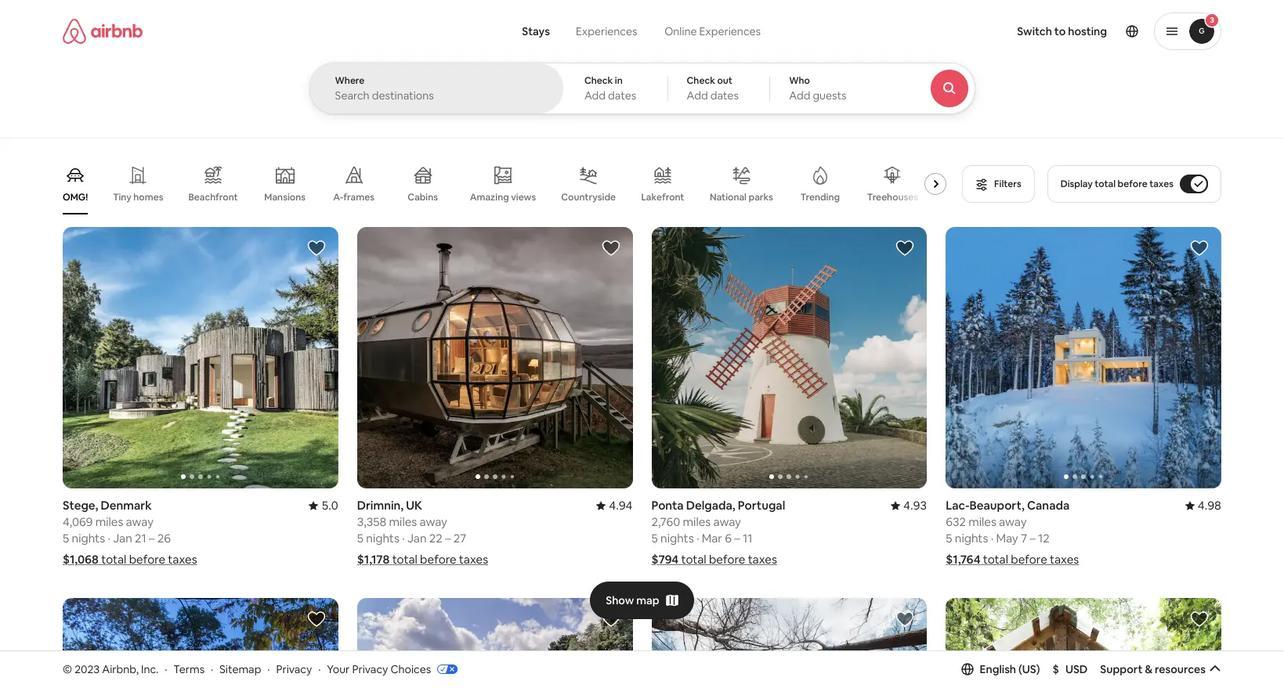 Task type: locate. For each thing, give the bounding box(es) containing it.
– left 27
[[445, 531, 451, 546]]

· left the 21
[[108, 531, 110, 546]]

before down the 21
[[129, 553, 165, 567]]

miles
[[95, 515, 123, 530], [389, 515, 417, 530], [683, 515, 711, 530], [969, 515, 997, 530]]

dates inside the check out add dates
[[710, 89, 739, 103]]

check for check in add dates
[[584, 74, 613, 87]]

before inside stege, denmark 4,069 miles away 5 nights · jan 21 – 26 $1,068 total before taxes
[[129, 553, 165, 567]]

3 miles from the left
[[683, 515, 711, 530]]

total right $1,068
[[101, 553, 126, 567]]

mar
[[702, 531, 722, 546]]

5 down 3,358 at left
[[357, 531, 364, 546]]

switch
[[1017, 24, 1052, 38]]

5 down the 2,760
[[652, 531, 658, 546]]

· left 22
[[402, 531, 405, 546]]

tiny
[[113, 191, 131, 204]]

total down mar
[[681, 553, 706, 567]]

before inside lac-beauport, canada 632 miles away 5 nights · may 7 – 12 $1,764 total before taxes
[[1011, 553, 1047, 567]]

3 – from the left
[[734, 531, 740, 546]]

uk
[[406, 498, 423, 513]]

0 horizontal spatial jan
[[113, 531, 132, 546]]

· inside lac-beauport, canada 632 miles away 5 nights · may 7 – 12 $1,764 total before taxes
[[991, 531, 994, 546]]

–
[[149, 531, 155, 546], [445, 531, 451, 546], [734, 531, 740, 546], [1030, 531, 1036, 546]]

add inside check in add dates
[[584, 89, 606, 103]]

add to wishlist: lac-beauport, canada image
[[1190, 239, 1209, 258]]

1 horizontal spatial check
[[687, 74, 715, 87]]

before inside ponta delgada, portugal 2,760 miles away 5 nights · mar 6 – 11 $794 total before taxes
[[709, 553, 745, 567]]

4.93 out of 5 average rating image
[[891, 498, 927, 513]]

before down the 6
[[709, 553, 745, 567]]

4 away from the left
[[999, 515, 1027, 530]]

dates down out
[[710, 89, 739, 103]]

0 horizontal spatial add
[[584, 89, 606, 103]]

1 nights from the left
[[72, 531, 105, 546]]

nights down "4,069"
[[72, 531, 105, 546]]

3 5 from the left
[[652, 531, 658, 546]]

away inside drimnin, uk 3,358 miles away 5 nights · jan 22 – 27 $1,178 total before taxes
[[420, 515, 447, 530]]

4.94 out of 5 average rating image
[[596, 498, 633, 513]]

5
[[63, 531, 69, 546], [357, 531, 364, 546], [652, 531, 658, 546], [946, 531, 952, 546]]

$
[[1053, 663, 1059, 677]]

nights down the 632
[[955, 531, 988, 546]]

5 down the 632
[[946, 531, 952, 546]]

homes
[[133, 191, 163, 204]]

add for check in add dates
[[584, 89, 606, 103]]

amazing
[[470, 191, 509, 204]]

&
[[1145, 663, 1153, 677]]

add down who
[[789, 89, 810, 103]]

total down may
[[983, 553, 1008, 567]]

· right inc.
[[165, 663, 167, 677]]

your privacy choices
[[327, 663, 431, 677]]

parks
[[749, 191, 773, 204]]

3 away from the left
[[713, 515, 741, 530]]

– inside lac-beauport, canada 632 miles away 5 nights · may 7 – 12 $1,764 total before taxes
[[1030, 531, 1036, 546]]

beauport,
[[970, 498, 1025, 513]]

add to wishlist: ponta delgada, portugal image
[[896, 239, 915, 258]]

away up the 21
[[126, 515, 154, 530]]

terms link
[[173, 663, 205, 677]]

1 dates from the left
[[608, 89, 636, 103]]

taxes
[[1150, 178, 1174, 190], [168, 553, 197, 567], [459, 553, 488, 567], [748, 553, 777, 567], [1050, 553, 1079, 567]]

add
[[584, 89, 606, 103], [687, 89, 708, 103], [789, 89, 810, 103]]

· inside stege, denmark 4,069 miles away 5 nights · jan 21 – 26 $1,068 total before taxes
[[108, 531, 110, 546]]

add down experiences button
[[584, 89, 606, 103]]

group
[[63, 154, 953, 215], [63, 227, 338, 489], [357, 227, 633, 489], [652, 227, 927, 489], [946, 227, 1222, 489], [63, 599, 338, 689], [357, 599, 633, 689], [652, 599, 927, 689], [946, 599, 1222, 689]]

resources
[[1155, 663, 1206, 677]]

nights down 3,358 at left
[[366, 531, 399, 546]]

– inside drimnin, uk 3,358 miles away 5 nights · jan 22 – 27 $1,178 total before taxes
[[445, 531, 451, 546]]

total right display
[[1095, 178, 1116, 190]]

filters
[[994, 178, 1021, 190]]

1 horizontal spatial experiences
[[699, 24, 761, 38]]

5 inside stege, denmark 4,069 miles away 5 nights · jan 21 – 26 $1,068 total before taxes
[[63, 531, 69, 546]]

dates inside check in add dates
[[608, 89, 636, 103]]

taxes inside lac-beauport, canada 632 miles away 5 nights · may 7 – 12 $1,764 total before taxes
[[1050, 553, 1079, 567]]

4 – from the left
[[1030, 531, 1036, 546]]

– right the 21
[[149, 531, 155, 546]]

check left in at left
[[584, 74, 613, 87]]

2 add from the left
[[687, 89, 708, 103]]

experiences right the online
[[699, 24, 761, 38]]

add to wishlist: campton, kentucky image
[[896, 611, 915, 629]]

total inside stege, denmark 4,069 miles away 5 nights · jan 21 – 26 $1,068 total before taxes
[[101, 553, 126, 567]]

4 miles from the left
[[969, 515, 997, 530]]

nights inside stege, denmark 4,069 miles away 5 nights · jan 21 – 26 $1,068 total before taxes
[[72, 531, 105, 546]]

away up 22
[[420, 515, 447, 530]]

check in add dates
[[584, 74, 636, 103]]

add down online experiences
[[687, 89, 708, 103]]

3 add from the left
[[789, 89, 810, 103]]

0 horizontal spatial check
[[584, 74, 613, 87]]

amazing views
[[470, 191, 536, 204]]

privacy right your
[[352, 663, 388, 677]]

switch to hosting
[[1017, 24, 1107, 38]]

away
[[126, 515, 154, 530], [420, 515, 447, 530], [713, 515, 741, 530], [999, 515, 1027, 530]]

2 experiences from the left
[[699, 24, 761, 38]]

miles inside drimnin, uk 3,358 miles away 5 nights · jan 22 – 27 $1,178 total before taxes
[[389, 515, 417, 530]]

stays button
[[510, 16, 563, 47]]

5 inside lac-beauport, canada 632 miles away 5 nights · may 7 – 12 $1,764 total before taxes
[[946, 531, 952, 546]]

· inside ponta delgada, portugal 2,760 miles away 5 nights · mar 6 – 11 $794 total before taxes
[[696, 531, 699, 546]]

terms · sitemap · privacy ·
[[173, 663, 321, 677]]

2 away from the left
[[420, 515, 447, 530]]

away up may
[[999, 515, 1027, 530]]

·
[[108, 531, 110, 546], [402, 531, 405, 546], [696, 531, 699, 546], [991, 531, 994, 546], [165, 663, 167, 677], [211, 663, 213, 677], [267, 663, 270, 677], [318, 663, 321, 677]]

choices
[[391, 663, 431, 677]]

privacy left your
[[276, 663, 312, 677]]

who
[[789, 74, 810, 87]]

show map
[[606, 594, 660, 608]]

None search field
[[309, 0, 1018, 114]]

check for check out add dates
[[687, 74, 715, 87]]

stays
[[522, 24, 550, 38]]

filters button
[[962, 165, 1035, 203]]

2 jan from the left
[[407, 531, 427, 546]]

add to wishlist: springfield, missouri image
[[601, 611, 620, 629]]

2 dates from the left
[[710, 89, 739, 103]]

miles down the uk
[[389, 515, 417, 530]]

1 experiences from the left
[[576, 24, 637, 38]]

experiences
[[576, 24, 637, 38], [699, 24, 761, 38]]

check inside the check out add dates
[[687, 74, 715, 87]]

may
[[996, 531, 1018, 546]]

4 5 from the left
[[946, 531, 952, 546]]

5.0 out of 5 average rating image
[[309, 498, 338, 513]]

online experiences
[[665, 24, 761, 38]]

5 inside drimnin, uk 3,358 miles away 5 nights · jan 22 – 27 $1,178 total before taxes
[[357, 531, 364, 546]]

add inside who add guests
[[789, 89, 810, 103]]

jan inside drimnin, uk 3,358 miles away 5 nights · jan 22 – 27 $1,178 total before taxes
[[407, 531, 427, 546]]

1 horizontal spatial add
[[687, 89, 708, 103]]

switch to hosting link
[[1008, 15, 1117, 48]]

21
[[135, 531, 146, 546]]

1 – from the left
[[149, 531, 155, 546]]

$1,068
[[63, 553, 99, 567]]

trending
[[801, 191, 840, 204]]

5 down "4,069"
[[63, 531, 69, 546]]

$794
[[652, 553, 679, 567]]

· left may
[[991, 531, 994, 546]]

sitemap link
[[219, 663, 261, 677]]

portugal
[[738, 498, 785, 513]]

miles down delgada,
[[683, 515, 711, 530]]

group containing amazing views
[[63, 154, 953, 215]]

2 miles from the left
[[389, 515, 417, 530]]

away inside lac-beauport, canada 632 miles away 5 nights · may 7 – 12 $1,764 total before taxes
[[999, 515, 1027, 530]]

22
[[429, 531, 442, 546]]

3 nights from the left
[[661, 531, 694, 546]]

what can we help you find? tab list
[[510, 16, 651, 47]]

2 – from the left
[[445, 531, 451, 546]]

2 check from the left
[[687, 74, 715, 87]]

support
[[1100, 663, 1143, 677]]

0 horizontal spatial experiences
[[576, 24, 637, 38]]

jan left the 21
[[113, 531, 132, 546]]

1 horizontal spatial privacy
[[352, 663, 388, 677]]

stege, denmark 4,069 miles away 5 nights · jan 21 – 26 $1,068 total before taxes
[[63, 498, 197, 567]]

3,358
[[357, 515, 387, 530]]

1 5 from the left
[[63, 531, 69, 546]]

1 horizontal spatial dates
[[710, 89, 739, 103]]

miles down denmark
[[95, 515, 123, 530]]

none search field containing stays
[[309, 0, 1018, 114]]

1 add from the left
[[584, 89, 606, 103]]

1 check from the left
[[584, 74, 613, 87]]

check left out
[[687, 74, 715, 87]]

map
[[636, 594, 660, 608]]

add inside the check out add dates
[[687, 89, 708, 103]]

online
[[665, 24, 697, 38]]

· left mar
[[696, 531, 699, 546]]

miles down "beauport,"
[[969, 515, 997, 530]]

before down 7 at the right
[[1011, 553, 1047, 567]]

· left privacy link
[[267, 663, 270, 677]]

total
[[1095, 178, 1116, 190], [101, 553, 126, 567], [392, 553, 417, 567], [681, 553, 706, 567], [983, 553, 1008, 567]]

©
[[63, 663, 72, 677]]

experiences up in at left
[[576, 24, 637, 38]]

jan left 22
[[407, 531, 427, 546]]

to
[[1055, 24, 1066, 38]]

check out add dates
[[687, 74, 739, 103]]

away up the 6
[[713, 515, 741, 530]]

treehouses
[[867, 191, 918, 204]]

1 privacy from the left
[[276, 663, 312, 677]]

airbnb,
[[102, 663, 139, 677]]

2 5 from the left
[[357, 531, 364, 546]]

check inside check in add dates
[[584, 74, 613, 87]]

experiences inside button
[[576, 24, 637, 38]]

before right display
[[1118, 178, 1148, 190]]

nights down the 2,760
[[661, 531, 694, 546]]

miles inside lac-beauport, canada 632 miles away 5 nights · may 7 – 12 $1,764 total before taxes
[[969, 515, 997, 530]]

before down 22
[[420, 553, 456, 567]]

before inside drimnin, uk 3,358 miles away 5 nights · jan 22 – 27 $1,178 total before taxes
[[420, 553, 456, 567]]

taxes inside stege, denmark 4,069 miles away 5 nights · jan 21 – 26 $1,068 total before taxes
[[168, 553, 197, 567]]

0 horizontal spatial privacy
[[276, 663, 312, 677]]

2 nights from the left
[[366, 531, 399, 546]]

1 miles from the left
[[95, 515, 123, 530]]

(us)
[[1019, 663, 1040, 677]]

– right 7 at the right
[[1030, 531, 1036, 546]]

– right the 6
[[734, 531, 740, 546]]

$ usd
[[1053, 663, 1088, 677]]

0 horizontal spatial dates
[[608, 89, 636, 103]]

add for check out add dates
[[687, 89, 708, 103]]

privacy
[[276, 663, 312, 677], [352, 663, 388, 677]]

2 horizontal spatial add
[[789, 89, 810, 103]]

1 away from the left
[[126, 515, 154, 530]]

total right $1,178
[[392, 553, 417, 567]]

4 nights from the left
[[955, 531, 988, 546]]

jan inside stege, denmark 4,069 miles away 5 nights · jan 21 – 26 $1,068 total before taxes
[[113, 531, 132, 546]]

nights
[[72, 531, 105, 546], [366, 531, 399, 546], [661, 531, 694, 546], [955, 531, 988, 546]]

a-frames
[[333, 191, 375, 204]]

national
[[710, 191, 747, 204]]

1 jan from the left
[[113, 531, 132, 546]]

dates down in at left
[[608, 89, 636, 103]]

1 horizontal spatial jan
[[407, 531, 427, 546]]



Task type: describe. For each thing, give the bounding box(es) containing it.
Where field
[[335, 89, 540, 103]]

sitemap
[[219, 663, 261, 677]]

2 privacy from the left
[[352, 663, 388, 677]]

away inside ponta delgada, portugal 2,760 miles away 5 nights · mar 6 – 11 $794 total before taxes
[[713, 515, 741, 530]]

support & resources button
[[1100, 663, 1222, 677]]

12
[[1038, 531, 1050, 546]]

3
[[1210, 15, 1214, 25]]

add to wishlist: drimnin, uk image
[[601, 239, 620, 258]]

ponta
[[652, 498, 684, 513]]

english (us)
[[980, 663, 1040, 677]]

support & resources
[[1100, 663, 1206, 677]]

who add guests
[[789, 74, 847, 103]]

taxes inside drimnin, uk 3,358 miles away 5 nights · jan 22 – 27 $1,178 total before taxes
[[459, 553, 488, 567]]

online experiences link
[[651, 16, 775, 47]]

before inside 'button'
[[1118, 178, 1148, 190]]

27
[[453, 531, 466, 546]]

experiences button
[[563, 16, 651, 47]]

a-
[[333, 191, 343, 204]]

denmark
[[101, 498, 152, 513]]

11
[[743, 531, 753, 546]]

5.0
[[322, 498, 338, 513]]

dates for check in add dates
[[608, 89, 636, 103]]

ponta delgada, portugal 2,760 miles away 5 nights · mar 6 – 11 $794 total before taxes
[[652, 498, 785, 567]]

total inside ponta delgada, portugal 2,760 miles away 5 nights · mar 6 – 11 $794 total before taxes
[[681, 553, 706, 567]]

2,760
[[652, 515, 680, 530]]

taxes inside ponta delgada, portugal 2,760 miles away 5 nights · mar 6 – 11 $794 total before taxes
[[748, 553, 777, 567]]

2023
[[75, 663, 100, 677]]

dates for check out add dates
[[710, 89, 739, 103]]

5 inside ponta delgada, portugal 2,760 miles away 5 nights · mar 6 – 11 $794 total before taxes
[[652, 531, 658, 546]]

drimnin,
[[357, 498, 404, 513]]

3 button
[[1154, 13, 1222, 50]]

total inside lac-beauport, canada 632 miles away 5 nights · may 7 – 12 $1,764 total before taxes
[[983, 553, 1008, 567]]

miles inside stege, denmark 4,069 miles away 5 nights · jan 21 – 26 $1,068 total before taxes
[[95, 515, 123, 530]]

privacy link
[[276, 663, 312, 677]]

tiny homes
[[113, 191, 163, 204]]

26
[[157, 531, 171, 546]]

away inside stege, denmark 4,069 miles away 5 nights · jan 21 – 26 $1,068 total before taxes
[[126, 515, 154, 530]]

frames
[[343, 191, 375, 204]]

your
[[327, 663, 350, 677]]

guests
[[813, 89, 847, 103]]

nights inside ponta delgada, portugal 2,760 miles away 5 nights · mar 6 – 11 $794 total before taxes
[[661, 531, 694, 546]]

drimnin, uk 3,358 miles away 5 nights · jan 22 – 27 $1,178 total before taxes
[[357, 498, 488, 567]]

display total before taxes button
[[1047, 165, 1222, 203]]

miles inside ponta delgada, portugal 2,760 miles away 5 nights · mar 6 – 11 $794 total before taxes
[[683, 515, 711, 530]]

jan for jan 22 – 27
[[407, 531, 427, 546]]

mansions
[[264, 191, 306, 204]]

experiences inside 'link'
[[699, 24, 761, 38]]

632
[[946, 515, 966, 530]]

total inside 'button'
[[1095, 178, 1116, 190]]

· left your
[[318, 663, 321, 677]]

omg!
[[63, 191, 88, 204]]

national parks
[[710, 191, 773, 204]]

add to wishlist: stege, denmark image
[[307, 239, 326, 258]]

4.94
[[609, 498, 633, 513]]

total inside drimnin, uk 3,358 miles away 5 nights · jan 22 – 27 $1,178 total before taxes
[[392, 553, 417, 567]]

6
[[725, 531, 732, 546]]

– inside ponta delgada, portugal 2,760 miles away 5 nights · mar 6 – 11 $794 total before taxes
[[734, 531, 740, 546]]

lakefront
[[641, 191, 684, 204]]

© 2023 airbnb, inc. ·
[[63, 663, 167, 677]]

4.93
[[903, 498, 927, 513]]

terms
[[173, 663, 205, 677]]

– inside stege, denmark 4,069 miles away 5 nights · jan 21 – 26 $1,068 total before taxes
[[149, 531, 155, 546]]

stays tab panel
[[309, 63, 1018, 114]]

nights inside lac-beauport, canada 632 miles away 5 nights · may 7 – 12 $1,764 total before taxes
[[955, 531, 988, 546]]

lac-beauport, canada 632 miles away 5 nights · may 7 – 12 $1,764 total before taxes
[[946, 498, 1079, 567]]

english
[[980, 663, 1016, 677]]

usd
[[1066, 663, 1088, 677]]

· inside drimnin, uk 3,358 miles away 5 nights · jan 22 – 27 $1,178 total before taxes
[[402, 531, 405, 546]]

add to wishlist: lumberton, texas image
[[1190, 611, 1209, 629]]

taxes inside 'button'
[[1150, 178, 1174, 190]]

show map button
[[590, 582, 694, 619]]

add to wishlist: rhinebeck, new york image
[[307, 611, 326, 629]]

$1,764
[[946, 553, 981, 567]]

7
[[1021, 531, 1027, 546]]

4,069
[[63, 515, 93, 530]]

english (us) button
[[961, 663, 1040, 677]]

your privacy choices link
[[327, 663, 458, 678]]

hosting
[[1068, 24, 1107, 38]]

inc.
[[141, 663, 159, 677]]

4.98
[[1198, 498, 1222, 513]]

stege,
[[63, 498, 98, 513]]

views
[[511, 191, 536, 204]]

canada
[[1027, 498, 1070, 513]]

where
[[335, 74, 365, 87]]

delgada,
[[686, 498, 735, 513]]

profile element
[[799, 0, 1222, 63]]

cabins
[[408, 191, 438, 204]]

4.98 out of 5 average rating image
[[1185, 498, 1222, 513]]

show
[[606, 594, 634, 608]]

in
[[615, 74, 623, 87]]

lac-
[[946, 498, 970, 513]]

countryside
[[561, 191, 616, 204]]

jan for jan 21 – 26
[[113, 531, 132, 546]]

nights inside drimnin, uk 3,358 miles away 5 nights · jan 22 – 27 $1,178 total before taxes
[[366, 531, 399, 546]]

beachfront
[[188, 191, 238, 204]]

· right terms
[[211, 663, 213, 677]]

display
[[1061, 178, 1093, 190]]



Task type: vqa. For each thing, say whether or not it's contained in the screenshot.


